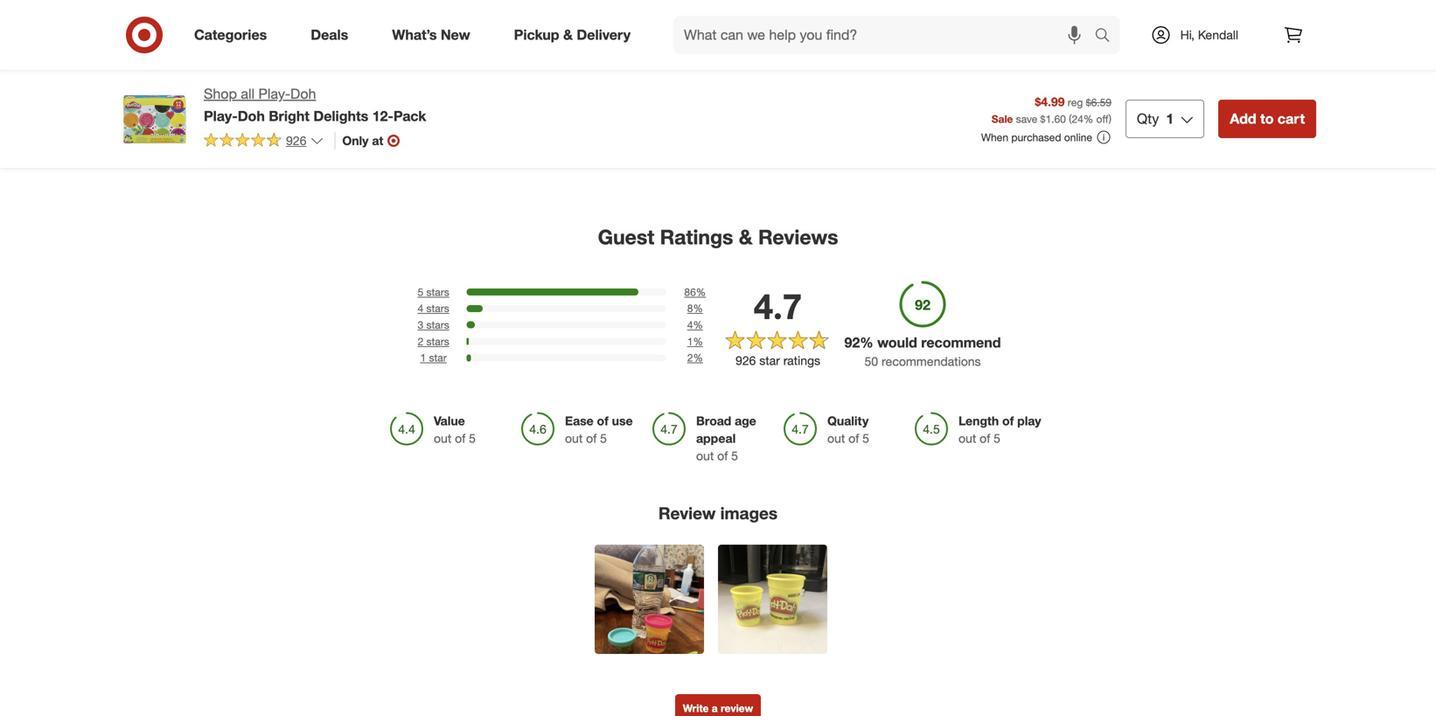 Task type: locate. For each thing, give the bounding box(es) containing it.
12-
[[372, 107, 394, 125]]

0 horizontal spatial play-
[[204, 107, 238, 125]]

0 horizontal spatial 926
[[286, 133, 306, 148]]

$22.49
[[844, 28, 881, 43]]

1 horizontal spatial 926
[[736, 353, 756, 368]]

2 down '1 %'
[[687, 351, 693, 365]]

% down '4 %'
[[693, 335, 703, 348]]

0 horizontal spatial $14.99
[[487, 28, 524, 43]]

0 horizontal spatial with
[[487, 74, 510, 89]]

makeup
[[207, 56, 251, 72], [844, 72, 888, 87]]

3 right -
[[1057, 74, 1064, 89]]

out down quality
[[828, 431, 845, 446]]

land for over
[[567, 43, 594, 58]]

ease of use out of 5
[[565, 413, 633, 446]]

$29.99 inside the $22.49 reg $29.99 sale fao schwarz ultimate makeup kit
[[862, 43, 894, 56]]

land for galaxy
[[389, 43, 416, 58]]

86
[[684, 285, 696, 299]]

0 horizontal spatial 2
[[418, 335, 424, 348]]

reviews
[[758, 225, 838, 249]]

dough inside $9.99 crazy aaron's land of dough galaxy sponsored
[[309, 58, 345, 74]]

star down 2 stars
[[429, 351, 447, 365]]

1 stars from the top
[[426, 285, 449, 299]]

2 dough from the left
[[487, 58, 524, 74]]

1 vertical spatial &
[[739, 225, 753, 249]]

1 $14.99 from the left
[[487, 28, 524, 43]]

1 down '4 %'
[[687, 335, 693, 348]]

doh up the bright
[[290, 85, 316, 102]]

crazy inside crazy aaron's land of dough secondary small cup - 3 ct sponsored
[[1023, 43, 1054, 58]]

schwarz inside the $22.49 reg $29.99 sale fao schwarz ultimate makeup kit
[[871, 56, 918, 72]]

dough down $9.99
[[309, 58, 345, 74]]

of inside the value out of 5
[[455, 431, 466, 446]]

1 crazy from the left
[[309, 43, 340, 58]]

& right 'pickup'
[[563, 26, 573, 43]]

3 fao from the left
[[1201, 56, 1224, 72]]

play- down shop on the left
[[204, 107, 238, 125]]

land inside $14.99 crazy aaron's land of dough over the rainbow with scoop
[[567, 43, 594, 58]]

2 fao from the left
[[844, 56, 867, 72]]

land
[[389, 43, 416, 58], [567, 43, 594, 58], [745, 43, 773, 58], [1102, 43, 1130, 58]]

kit
[[892, 72, 906, 87]]

fao down $22.49
[[844, 56, 867, 72]]

of right search button
[[1133, 43, 1144, 58]]

1 land from the left
[[389, 43, 416, 58]]

0 horizontal spatial 4
[[418, 302, 424, 315]]

0 vertical spatial 1
[[1166, 110, 1174, 127]]

3 dough from the left
[[666, 58, 702, 74]]

1 schwarz from the left
[[157, 56, 204, 72]]

dough
[[309, 58, 345, 74], [487, 58, 524, 74], [666, 58, 702, 74], [1023, 58, 1059, 74]]

4 dough from the left
[[1023, 58, 1059, 74]]

4 land from the left
[[1102, 43, 1130, 58]]

all
[[241, 85, 255, 102]]

of right the
[[598, 43, 608, 58]]

24
[[1072, 112, 1084, 125]]

review
[[721, 702, 753, 715]]

2 for 2 %
[[687, 351, 693, 365]]

0 vertical spatial 926
[[286, 133, 306, 148]]

stars down 3 stars
[[426, 335, 449, 348]]

sponsored up delights
[[309, 74, 361, 87]]

1 down 2 stars
[[420, 351, 426, 365]]

sale inside $4.99 reg $6.59 sale save $ 1.60 ( 24 % off )
[[992, 112, 1013, 125]]

aaron's for galaxy
[[344, 43, 385, 58]]

would
[[877, 334, 917, 351]]

% left off
[[1084, 112, 1094, 125]]

sponsored up add
[[1201, 87, 1253, 100]]

$29.99 up the 'vanity'
[[130, 28, 167, 43]]

dough left ct
[[1023, 58, 1059, 74]]

fao inside the $22.49 reg $29.99 sale fao schwarz ultimate makeup kit
[[844, 56, 867, 72]]

% for 8
[[693, 302, 703, 315]]

2 vertical spatial 1
[[420, 351, 426, 365]]

makeup down 'categories'
[[207, 56, 251, 72]]

1 horizontal spatial 3
[[1057, 74, 1064, 89]]

workstation
[[1256, 87, 1321, 102]]

1 vertical spatial doh
[[238, 107, 265, 125]]

all-
[[1278, 72, 1296, 87]]

% up '1 %'
[[693, 318, 703, 332]]

secondary
[[1062, 58, 1122, 74]]

scoop left the
[[513, 74, 549, 89]]

926
[[286, 133, 306, 148], [736, 353, 756, 368]]

reg up 24
[[1068, 96, 1083, 109]]

926 down the bright
[[286, 133, 306, 148]]

% down '1 %'
[[693, 351, 703, 365]]

0 horizontal spatial fao
[[130, 56, 153, 72]]

qty 1
[[1137, 110, 1174, 127]]

1 vertical spatial 2
[[687, 351, 693, 365]]

reg inside the $22.49 reg $29.99 sale fao schwarz ultimate makeup kit
[[844, 43, 859, 56]]

926 for 926 star ratings
[[736, 353, 756, 368]]

sponsored down $39.99
[[130, 87, 182, 100]]

out inside length of play out of 5
[[959, 431, 976, 446]]

$14.99 crazy aaron's land of dough over the rainbow with scoop
[[487, 28, 625, 89]]

the
[[556, 58, 574, 74]]

of down appeal
[[717, 448, 728, 463]]

hi,
[[1181, 27, 1195, 42]]

with right earth
[[776, 58, 799, 74]]

$37.49
[[1201, 28, 1238, 43]]

% for 86
[[696, 285, 706, 299]]

of left new
[[419, 43, 430, 58]]

1 vertical spatial play-
[[204, 107, 238, 125]]

fao schwarz pottery wheel studio all-in-one sculpting workstation
[[1201, 56, 1333, 102]]

to
[[1261, 110, 1274, 127]]

sale up when
[[992, 112, 1013, 125]]

3 crazy from the left
[[666, 43, 697, 58]]

0 horizontal spatial schwarz
[[157, 56, 204, 72]]

0 vertical spatial 2
[[418, 335, 424, 348]]

land for planet
[[745, 43, 773, 58]]

5 inside the value out of 5
[[469, 431, 476, 446]]

schwarz
[[157, 56, 204, 72], [871, 56, 918, 72]]

1 vertical spatial sale
[[992, 112, 1013, 125]]

4 down 8
[[687, 318, 693, 332]]

2 scoop from the left
[[666, 74, 702, 89]]

one
[[1310, 72, 1333, 87]]

scoop inside $14.99 crazy aaron's land of dough over the rainbow with scoop
[[513, 74, 549, 89]]

crazy left the planet
[[666, 43, 697, 58]]

1 horizontal spatial reg
[[844, 43, 859, 56]]

fao left mirror
[[130, 56, 153, 72]]

vanity
[[130, 72, 163, 87]]

use
[[612, 413, 633, 428]]

2 land from the left
[[567, 43, 594, 58]]

sale up kit
[[897, 43, 917, 56]]

1 horizontal spatial sale
[[992, 112, 1013, 125]]

crazy for galaxy
[[309, 43, 340, 58]]

$14.99 right new
[[487, 28, 524, 43]]

crazy left over
[[487, 43, 519, 58]]

with left over
[[487, 74, 510, 89]]

4 stars from the top
[[426, 335, 449, 348]]

sale
[[897, 43, 917, 56], [992, 112, 1013, 125]]

pickup & delivery link
[[499, 16, 653, 54]]

$29.99 up kit
[[862, 43, 894, 56]]

crazy inside $14.99 crazy aaron's land of dough planet earth with scoop
[[666, 43, 697, 58]]

reg for $29.99
[[130, 43, 146, 56]]

1 horizontal spatial makeup
[[844, 72, 888, 87]]

3 up 2 stars
[[418, 318, 424, 332]]

2 horizontal spatial 1
[[1166, 110, 1174, 127]]

star left ratings
[[760, 353, 780, 368]]

stars
[[426, 285, 449, 299], [426, 302, 449, 315], [426, 318, 449, 332], [426, 335, 449, 348]]

0 horizontal spatial makeup
[[207, 56, 251, 72]]

1 horizontal spatial fao
[[844, 56, 867, 72]]

0 horizontal spatial 1
[[420, 351, 426, 365]]

&
[[563, 26, 573, 43], [739, 225, 753, 249]]

926 link
[[204, 132, 324, 152]]

write a review button
[[675, 695, 761, 716]]

1 for star
[[420, 351, 426, 365]]

3 land from the left
[[745, 43, 773, 58]]

of down value
[[455, 431, 466, 446]]

92 % would recommend 50 recommendations
[[845, 334, 1001, 369]]

of left play
[[1003, 413, 1014, 428]]

of
[[419, 43, 430, 58], [598, 43, 608, 58], [776, 43, 787, 58], [1133, 43, 1144, 58], [597, 413, 609, 428], [1003, 413, 1014, 428], [455, 431, 466, 446], [586, 431, 597, 446], [849, 431, 859, 446], [980, 431, 990, 446], [717, 448, 728, 463]]

deals
[[311, 26, 348, 43]]

5
[[418, 285, 424, 299], [469, 431, 476, 446], [600, 431, 607, 446], [863, 431, 869, 446], [994, 431, 1001, 446], [731, 448, 738, 463]]

2 horizontal spatial reg
[[1068, 96, 1083, 109]]

$14.99 inside $14.99 crazy aaron's land of dough planet earth with scoop
[[666, 28, 702, 43]]

aaron's
[[344, 43, 385, 58], [522, 43, 564, 58], [701, 43, 742, 58], [1058, 43, 1099, 58]]

quality
[[828, 413, 869, 428]]

0 vertical spatial &
[[563, 26, 573, 43]]

at
[[372, 133, 383, 148]]

4 aaron's from the left
[[1058, 43, 1099, 58]]

what's
[[392, 26, 437, 43]]

of right earth
[[776, 43, 787, 58]]

length of play out of 5
[[959, 413, 1041, 446]]

0 horizontal spatial scoop
[[513, 74, 549, 89]]

guest review image 2 of 2, zoom in image
[[718, 545, 828, 654]]

sponsored inside $9.99 crazy aaron's land of dough galaxy sponsored
[[309, 74, 361, 87]]

aaron's inside $14.99 crazy aaron's land of dough planet earth with scoop
[[701, 43, 742, 58]]

0 horizontal spatial sale
[[897, 43, 917, 56]]

% inside $4.99 reg $6.59 sale save $ 1.60 ( 24 % off )
[[1084, 112, 1094, 125]]

out for length of play
[[959, 431, 976, 446]]

$29.99 reg $39.99 fao schwarz makeup vanity mirror set sponsored
[[130, 28, 251, 100]]

1 scoop from the left
[[513, 74, 549, 89]]

1 dough from the left
[[309, 58, 345, 74]]

4 down 5 stars
[[418, 302, 424, 315]]

sale inside the $22.49 reg $29.99 sale fao schwarz ultimate makeup kit
[[897, 43, 917, 56]]

2 stars from the top
[[426, 302, 449, 315]]

when purchased online
[[981, 131, 1093, 144]]

926 for 926
[[286, 133, 306, 148]]

% for 2
[[693, 351, 703, 365]]

0 horizontal spatial $29.99
[[130, 28, 167, 43]]

over
[[527, 58, 553, 74]]

% up the 8 %
[[696, 285, 706, 299]]

aaron's for planet
[[701, 43, 742, 58]]

fao down the $37.49
[[1201, 56, 1224, 72]]

aaron's inside $14.99 crazy aaron's land of dough over the rainbow with scoop
[[522, 43, 564, 58]]

land inside $9.99 crazy aaron's land of dough galaxy sponsored
[[389, 43, 416, 58]]

& right ratings
[[739, 225, 753, 249]]

$29.99 inside $29.99 reg $39.99 fao schwarz makeup vanity mirror set sponsored
[[130, 28, 167, 43]]

crazy
[[309, 43, 340, 58], [487, 43, 519, 58], [666, 43, 697, 58], [1023, 43, 1054, 58]]

0 horizontal spatial doh
[[238, 107, 265, 125]]

0 horizontal spatial &
[[563, 26, 573, 43]]

$14.99 for $14.99 crazy aaron's land of dough over the rainbow with scoop
[[487, 28, 524, 43]]

3 aaron's from the left
[[701, 43, 742, 58]]

0 vertical spatial 4
[[418, 302, 424, 315]]

2 crazy from the left
[[487, 43, 519, 58]]

makeup left kit
[[844, 72, 888, 87]]

stars up 2 stars
[[426, 318, 449, 332]]

makeup inside $29.99 reg $39.99 fao schwarz makeup vanity mirror set sponsored
[[207, 56, 251, 72]]

dough inside $14.99 crazy aaron's land of dough planet earth with scoop
[[666, 58, 702, 74]]

3 stars from the top
[[426, 318, 449, 332]]

ultimate
[[921, 56, 967, 72]]

crazy aaron's land of dough planet earth with scoop image
[[666, 0, 809, 17]]

out for broad age appeal
[[696, 448, 714, 463]]

what's new
[[392, 26, 470, 43]]

2 horizontal spatial fao
[[1201, 56, 1224, 72]]

doh down all
[[238, 107, 265, 125]]

926 star ratings
[[736, 353, 821, 368]]

1 horizontal spatial play-
[[259, 85, 290, 102]]

reg for $4.99
[[1068, 96, 1083, 109]]

1 for %
[[687, 335, 693, 348]]

stars for 2 stars
[[426, 335, 449, 348]]

4 for 4 stars
[[418, 302, 424, 315]]

reg left $39.99
[[130, 43, 146, 56]]

2 schwarz from the left
[[871, 56, 918, 72]]

% up the 50 in the right of the page
[[860, 334, 874, 351]]

1 vertical spatial 4
[[687, 318, 693, 332]]

dough inside $14.99 crazy aaron's land of dough over the rainbow with scoop
[[487, 58, 524, 74]]

1 vertical spatial 1
[[687, 335, 693, 348]]

play- up the bright
[[259, 85, 290, 102]]

dough left over
[[487, 58, 524, 74]]

scoop left the planet
[[666, 74, 702, 89]]

1 horizontal spatial 1
[[687, 335, 693, 348]]

2
[[418, 335, 424, 348], [687, 351, 693, 365]]

out inside the broad age appeal out of 5
[[696, 448, 714, 463]]

land inside $14.99 crazy aaron's land of dough planet earth with scoop
[[745, 43, 773, 58]]

aaron's inside crazy aaron's land of dough secondary small cup - 3 ct sponsored
[[1058, 43, 1099, 58]]

purchased
[[1012, 131, 1062, 144]]

aaron's inside $9.99 crazy aaron's land of dough galaxy sponsored
[[344, 43, 385, 58]]

1 right the qty at the top right of page
[[1166, 110, 1174, 127]]

2 $14.99 from the left
[[666, 28, 702, 43]]

play
[[1018, 413, 1041, 428]]

$14.99
[[487, 28, 524, 43], [666, 28, 702, 43]]

3
[[1057, 74, 1064, 89], [418, 318, 424, 332]]

reg inside $29.99 reg $39.99 fao schwarz makeup vanity mirror set sponsored
[[130, 43, 146, 56]]

$9.99 crazy aaron's land of dough galaxy sponsored
[[309, 28, 430, 87]]

shop
[[204, 85, 237, 102]]

0 vertical spatial sale
[[897, 43, 917, 56]]

crazy inside $9.99 crazy aaron's land of dough galaxy sponsored
[[309, 43, 340, 58]]

0 horizontal spatial reg
[[130, 43, 146, 56]]

crazy left galaxy
[[309, 43, 340, 58]]

only
[[342, 133, 369, 148]]

crazy up cup at top right
[[1023, 43, 1054, 58]]

crazy inside $14.99 crazy aaron's land of dough over the rainbow with scoop
[[487, 43, 519, 58]]

1 horizontal spatial doh
[[290, 85, 316, 102]]

2 aaron's from the left
[[522, 43, 564, 58]]

out down value
[[434, 431, 452, 446]]

1 vertical spatial 3
[[418, 318, 424, 332]]

% inside 92 % would recommend 50 recommendations
[[860, 334, 874, 351]]

out down length
[[959, 431, 976, 446]]

4
[[418, 302, 424, 315], [687, 318, 693, 332]]

926 right 2 %
[[736, 353, 756, 368]]

aaron's for over
[[522, 43, 564, 58]]

2 down 3 stars
[[418, 335, 424, 348]]

1 horizontal spatial 4
[[687, 318, 693, 332]]

of down quality
[[849, 431, 859, 446]]

0 vertical spatial doh
[[290, 85, 316, 102]]

fao inside $29.99 reg $39.99 fao schwarz makeup vanity mirror set sponsored
[[130, 56, 153, 72]]

stars down 5 stars
[[426, 302, 449, 315]]

stars up 4 stars
[[426, 285, 449, 299]]

of inside $14.99 crazy aaron's land of dough planet earth with scoop
[[776, 43, 787, 58]]

reg inside $4.99 reg $6.59 sale save $ 1.60 ( 24 % off )
[[1068, 96, 1083, 109]]

out down appeal
[[696, 448, 714, 463]]

dough left the planet
[[666, 58, 702, 74]]

of down length
[[980, 431, 990, 446]]

out inside ease of use out of 5
[[565, 431, 583, 446]]

1 aaron's from the left
[[344, 43, 385, 58]]

land inside crazy aaron's land of dough secondary small cup - 3 ct sponsored
[[1102, 43, 1130, 58]]

1 horizontal spatial star
[[760, 353, 780, 368]]

1 fao from the left
[[130, 56, 153, 72]]

1 horizontal spatial 2
[[687, 351, 693, 365]]

1 horizontal spatial scoop
[[666, 74, 702, 89]]

8
[[687, 302, 693, 315]]

planet
[[705, 58, 740, 74]]

1 horizontal spatial schwarz
[[871, 56, 918, 72]]

0 horizontal spatial star
[[429, 351, 447, 365]]

value
[[434, 413, 465, 428]]

% up '4 %'
[[693, 302, 703, 315]]

broad age appeal out of 5
[[696, 413, 756, 463]]

reg down fao schwarz ultimate makeup kit image
[[844, 43, 859, 56]]

sponsored up $
[[1023, 89, 1074, 102]]

length
[[959, 413, 999, 428]]

dough for over
[[487, 58, 524, 74]]

sponsored
[[309, 74, 361, 87], [130, 87, 182, 100], [1201, 87, 1253, 100], [1023, 89, 1074, 102]]

1 horizontal spatial $29.99
[[862, 43, 894, 56]]

out down ease
[[565, 431, 583, 446]]

qty
[[1137, 110, 1159, 127]]

4 crazy from the left
[[1023, 43, 1054, 58]]

1 vertical spatial 926
[[736, 353, 756, 368]]

with inside $14.99 crazy aaron's land of dough over the rainbow with scoop
[[487, 74, 510, 89]]

with
[[776, 58, 799, 74], [487, 74, 510, 89]]

$14.99 down crazy aaron's land of dough planet earth with scoop image
[[666, 28, 702, 43]]

$14.99 inside $14.99 crazy aaron's land of dough over the rainbow with scoop
[[487, 28, 524, 43]]

0 vertical spatial 3
[[1057, 74, 1064, 89]]

star
[[429, 351, 447, 365], [760, 353, 780, 368]]

1 horizontal spatial with
[[776, 58, 799, 74]]

1 horizontal spatial $14.99
[[666, 28, 702, 43]]

5 stars
[[418, 285, 449, 299]]



Task type: describe. For each thing, give the bounding box(es) containing it.
of inside the 'quality out of 5'
[[849, 431, 859, 446]]

what's new link
[[377, 16, 492, 54]]

$4.99 reg $6.59 sale save $ 1.60 ( 24 % off )
[[992, 94, 1112, 125]]

makeup inside the $22.49 reg $29.99 sale fao schwarz ultimate makeup kit
[[844, 72, 888, 87]]

broad
[[696, 413, 732, 428]]

stars for 3 stars
[[426, 318, 449, 332]]

appeal
[[696, 431, 736, 446]]

online
[[1064, 131, 1093, 144]]

of down ease
[[586, 431, 597, 446]]

$22.49 reg $29.99 sale fao schwarz ultimate makeup kit
[[844, 28, 967, 87]]

$14.99 for $14.99 crazy aaron's land of dough planet earth with scoop
[[666, 28, 702, 43]]

scoop inside $14.99 crazy aaron's land of dough planet earth with scoop
[[666, 74, 702, 89]]

fao inside fao schwarz pottery wheel studio all-in-one sculpting workstation
[[1201, 56, 1224, 72]]

1 star
[[420, 351, 447, 365]]

categories link
[[179, 16, 289, 54]]

new
[[441, 26, 470, 43]]

4 stars
[[418, 302, 449, 315]]

deals link
[[296, 16, 370, 54]]

sale for $
[[992, 112, 1013, 125]]

guest review image 1 of 2, zoom in image
[[595, 545, 704, 654]]

out for ease of use
[[565, 431, 583, 446]]

2 for 2 stars
[[418, 335, 424, 348]]

with inside $14.99 crazy aaron's land of dough planet earth with scoop
[[776, 58, 799, 74]]

cup
[[1023, 74, 1046, 89]]

crazy for over
[[487, 43, 519, 58]]

bright
[[269, 107, 310, 125]]

)
[[1109, 112, 1112, 125]]

dough for galaxy
[[309, 58, 345, 74]]

delights
[[314, 107, 368, 125]]

ratings
[[660, 225, 733, 249]]

reg for $22.49
[[844, 43, 859, 56]]

0 horizontal spatial 3
[[418, 318, 424, 332]]

delivery
[[577, 26, 631, 43]]

of inside $14.99 crazy aaron's land of dough over the rainbow with scoop
[[598, 43, 608, 58]]

sculpting
[[1201, 87, 1253, 102]]

recommendations
[[882, 354, 981, 369]]

2 stars
[[418, 335, 449, 348]]

wheel
[[1201, 72, 1236, 87]]

write
[[683, 702, 709, 715]]

fao schwarz ultimate makeup kit image
[[844, 0, 988, 17]]

$4.99
[[1035, 94, 1065, 109]]

studio
[[1239, 72, 1274, 87]]

sponsored inside crazy aaron's land of dough secondary small cup - 3 ct sponsored
[[1023, 89, 1074, 102]]

fao schwarz makeup vanity mirror set image
[[130, 0, 274, 17]]

What can we help you find? suggestions appear below search field
[[674, 16, 1099, 54]]

crazy for planet
[[666, 43, 697, 58]]

when
[[981, 131, 1009, 144]]

search
[[1087, 28, 1129, 45]]

5 inside ease of use out of 5
[[600, 431, 607, 446]]

2 %
[[687, 351, 703, 365]]

review images
[[659, 503, 778, 523]]

quality out of 5
[[828, 413, 869, 446]]

add to cart button
[[1219, 100, 1317, 138]]

galaxy
[[349, 58, 386, 74]]

crazy aaron's land of dough secondary small cup - 3 ct image
[[1023, 0, 1166, 17]]

% for 4
[[693, 318, 703, 332]]

of left use
[[597, 413, 609, 428]]

stars for 4 stars
[[426, 302, 449, 315]]

star for 926
[[760, 353, 780, 368]]

3 inside crazy aaron's land of dough secondary small cup - 3 ct sponsored
[[1057, 74, 1064, 89]]

% for 1
[[693, 335, 703, 348]]

images
[[720, 503, 778, 523]]

sponsored inside $29.99 reg $39.99 fao schwarz makeup vanity mirror set sponsored
[[130, 87, 182, 100]]

$9.99
[[309, 28, 339, 43]]

4 %
[[687, 318, 703, 332]]

schwarz inside $29.99 reg $39.99 fao schwarz makeup vanity mirror set sponsored
[[157, 56, 204, 72]]

write a review
[[683, 702, 753, 715]]

of inside crazy aaron's land of dough secondary small cup - 3 ct sponsored
[[1133, 43, 1144, 58]]

86 %
[[684, 285, 706, 299]]

4.7
[[754, 285, 802, 328]]

(
[[1069, 112, 1072, 125]]

save
[[1016, 112, 1038, 125]]

out inside the value out of 5
[[434, 431, 452, 446]]

$39.99
[[149, 43, 180, 56]]

1 horizontal spatial &
[[739, 225, 753, 249]]

-
[[1049, 74, 1054, 89]]

small
[[1125, 58, 1156, 74]]

5 inside the broad age appeal out of 5
[[731, 448, 738, 463]]

50
[[865, 354, 878, 369]]

stars for 5 stars
[[426, 285, 449, 299]]

% for 92
[[860, 334, 874, 351]]

a
[[712, 702, 718, 715]]

image of play-doh bright delights 12-pack image
[[120, 84, 190, 154]]

search button
[[1087, 16, 1129, 58]]

sale for schwarz
[[897, 43, 917, 56]]

3 stars
[[418, 318, 449, 332]]

of inside the broad age appeal out of 5
[[717, 448, 728, 463]]

0 vertical spatial play-
[[259, 85, 290, 102]]

8 %
[[687, 302, 703, 315]]

add to cart
[[1230, 110, 1305, 127]]

earth
[[743, 58, 773, 74]]

dough for planet
[[666, 58, 702, 74]]

add
[[1230, 110, 1257, 127]]

pickup & delivery
[[514, 26, 631, 43]]

of inside $9.99 crazy aaron's land of dough galaxy sponsored
[[419, 43, 430, 58]]

5 inside length of play out of 5
[[994, 431, 1001, 446]]

ease
[[565, 413, 594, 428]]

1 %
[[687, 335, 703, 348]]

5 inside the 'quality out of 5'
[[863, 431, 869, 446]]

guest
[[598, 225, 655, 249]]

dough inside crazy aaron's land of dough secondary small cup - 3 ct sponsored
[[1023, 58, 1059, 74]]

age
[[735, 413, 756, 428]]

recommend
[[921, 334, 1001, 351]]

guest ratings & reviews
[[598, 225, 838, 249]]

hi, kendall
[[1181, 27, 1239, 42]]

4 for 4 %
[[687, 318, 693, 332]]

out inside the 'quality out of 5'
[[828, 431, 845, 446]]

only at
[[342, 133, 383, 148]]

off
[[1097, 112, 1109, 125]]

$6.59
[[1086, 96, 1112, 109]]

1.60
[[1046, 112, 1066, 125]]

$14.99 crazy aaron's land of dough planet earth with scoop
[[666, 28, 799, 89]]

set
[[203, 72, 221, 87]]

$
[[1041, 112, 1046, 125]]

ratings
[[784, 353, 821, 368]]

star for 1
[[429, 351, 447, 365]]

mirror
[[167, 72, 199, 87]]

categories
[[194, 26, 267, 43]]

pack
[[394, 107, 426, 125]]

cart
[[1278, 110, 1305, 127]]



Task type: vqa. For each thing, say whether or not it's contained in the screenshot.
the image of play-doh bright delights 12-pack
yes



